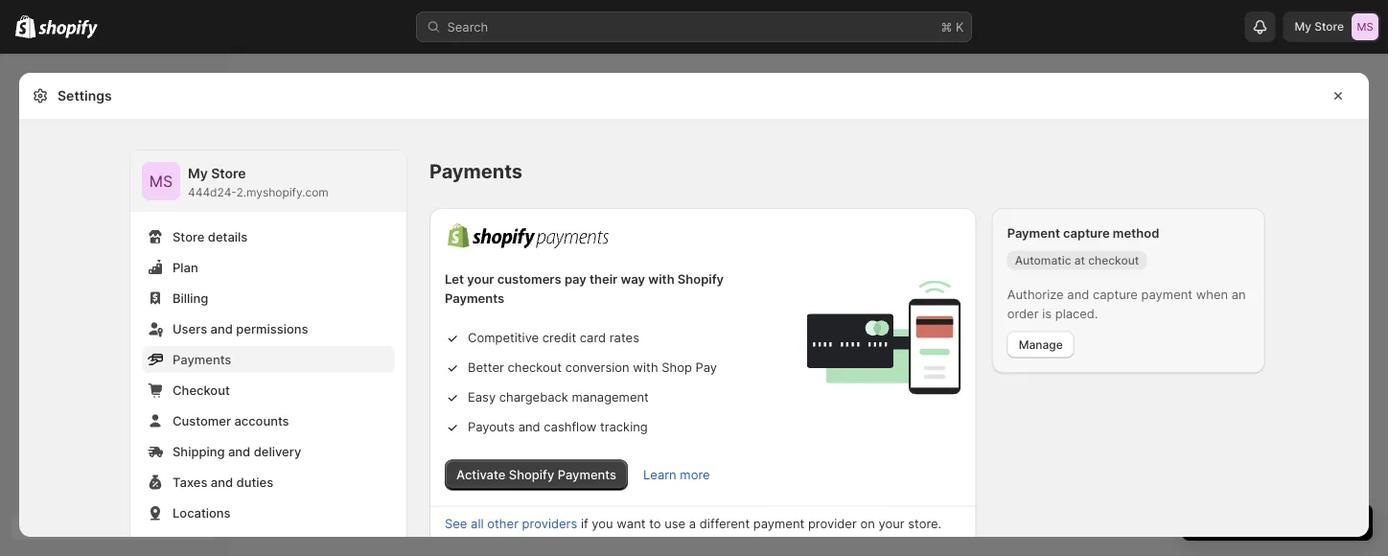 Task type: describe. For each thing, give the bounding box(es) containing it.
settings dialog
[[19, 73, 1370, 556]]

learn
[[644, 468, 677, 482]]

when
[[1197, 287, 1229, 302]]

1 vertical spatial with
[[633, 360, 658, 375]]

see all other providers link
[[445, 516, 578, 531]]

store for my store 444d24-2.myshopify.com
[[211, 165, 246, 182]]

delivery
[[254, 444, 301, 459]]

payments inside payments link
[[173, 352, 231, 367]]

manage
[[1019, 338, 1063, 351]]

better checkout conversion with shop pay
[[468, 360, 717, 375]]

gift cards link
[[142, 530, 395, 556]]

store.
[[908, 516, 942, 531]]

users and permissions
[[173, 321, 308, 336]]

plan link
[[142, 254, 395, 281]]

shopify image
[[39, 20, 98, 39]]

store details
[[173, 229, 248, 244]]

a
[[689, 516, 696, 531]]

permissions
[[236, 321, 308, 336]]

2 vertical spatial store
[[173, 229, 205, 244]]

you
[[592, 516, 613, 531]]

my store
[[1295, 20, 1345, 34]]

my store 444d24-2.myshopify.com
[[188, 165, 329, 199]]

providers
[[522, 516, 578, 531]]

shop settings menu element
[[130, 151, 407, 556]]

locations link
[[142, 500, 395, 527]]

management
[[572, 390, 649, 405]]

if
[[581, 516, 589, 531]]

card
[[580, 330, 606, 345]]

want
[[617, 516, 646, 531]]

tracking
[[600, 420, 648, 434]]

shop
[[662, 360, 692, 375]]

manage button
[[1008, 331, 1075, 358]]

method
[[1113, 225, 1160, 240]]

competitive
[[468, 330, 539, 345]]

conversion
[[566, 360, 630, 375]]

see
[[445, 516, 467, 531]]

use
[[665, 516, 686, 531]]

see all other providers if you want to use a different payment provider on your store.
[[445, 516, 942, 531]]

learn more
[[644, 468, 710, 482]]

payment capture method
[[1008, 225, 1160, 240]]

activate shopify payments
[[457, 468, 617, 482]]

users and permissions link
[[142, 316, 395, 342]]

credit
[[543, 330, 577, 345]]

1 vertical spatial checkout
[[508, 360, 562, 375]]

order
[[1008, 306, 1039, 321]]

payouts and cashflow tracking
[[468, 420, 648, 434]]

billing link
[[142, 285, 395, 312]]

competitive credit card rates
[[468, 330, 640, 345]]

with inside let your customers pay their way with shopify payments
[[649, 272, 675, 287]]

ms button
[[142, 162, 180, 200]]

payment inside authorize and capture payment when an order is placed.
[[1142, 287, 1193, 302]]

billing
[[173, 291, 208, 305]]

and for payouts
[[519, 420, 541, 434]]

payments inside let your customers pay their way with shopify payments
[[445, 291, 505, 306]]

2.myshopify.com
[[236, 186, 329, 199]]

my for my store
[[1295, 20, 1312, 34]]

⌘
[[941, 19, 953, 34]]

payments inside the activate shopify payments button
[[558, 468, 617, 482]]

store for my store
[[1315, 20, 1345, 34]]

0 vertical spatial checkout
[[1089, 253, 1140, 267]]

is
[[1043, 306, 1052, 321]]

shipping and delivery link
[[142, 438, 395, 465]]

rates
[[610, 330, 640, 345]]

and for users
[[211, 321, 233, 336]]

my for my store 444d24-2.myshopify.com
[[188, 165, 208, 182]]

activate shopify payments button
[[445, 460, 628, 491]]

shopify payments image
[[445, 223, 612, 249]]

shopify inside let your customers pay their way with shopify payments
[[678, 272, 724, 287]]

search
[[447, 19, 488, 34]]

and for authorize
[[1068, 287, 1090, 302]]

automatic at checkout
[[1015, 253, 1140, 267]]

payments up shopify payments image
[[430, 160, 523, 183]]

0 horizontal spatial payment
[[754, 516, 805, 531]]

0 vertical spatial capture
[[1064, 225, 1110, 240]]

taxes and duties
[[173, 475, 273, 490]]



Task type: vqa. For each thing, say whether or not it's contained in the screenshot.
text field
no



Task type: locate. For each thing, give the bounding box(es) containing it.
my store image inside shop settings menu element
[[142, 162, 180, 200]]

and for taxes
[[211, 475, 233, 490]]

better
[[468, 360, 504, 375]]

0 horizontal spatial your
[[467, 272, 494, 287]]

plan
[[173, 260, 198, 275]]

1 horizontal spatial my store image
[[1352, 13, 1379, 40]]

1 vertical spatial shopify
[[509, 468, 555, 482]]

cards
[[198, 536, 231, 551]]

1 horizontal spatial shopify
[[678, 272, 724, 287]]

taxes
[[173, 475, 208, 490]]

1 vertical spatial my store image
[[142, 162, 180, 200]]

0 horizontal spatial store
[[173, 229, 205, 244]]

your inside let your customers pay their way with shopify payments
[[467, 272, 494, 287]]

payouts
[[468, 420, 515, 434]]

and inside users and permissions link
[[211, 321, 233, 336]]

capture
[[1064, 225, 1110, 240], [1093, 287, 1138, 302]]

let your customers pay their way with shopify payments
[[445, 272, 724, 306]]

and right taxes
[[211, 475, 233, 490]]

customers
[[497, 272, 562, 287]]

locations
[[173, 505, 231, 520]]

to
[[649, 516, 661, 531]]

automatic
[[1015, 253, 1072, 267]]

pay
[[565, 272, 587, 287]]

1 horizontal spatial checkout
[[1089, 253, 1140, 267]]

0 vertical spatial with
[[649, 272, 675, 287]]

with
[[649, 272, 675, 287], [633, 360, 658, 375]]

payment
[[1142, 287, 1193, 302], [754, 516, 805, 531]]

k
[[956, 19, 964, 34]]

0 vertical spatial payment
[[1142, 287, 1193, 302]]

capture up placed.
[[1093, 287, 1138, 302]]

and for shipping
[[228, 444, 251, 459]]

payment left when
[[1142, 287, 1193, 302]]

payment left provider
[[754, 516, 805, 531]]

shopify right activate
[[509, 468, 555, 482]]

easy
[[468, 390, 496, 405]]

your right on
[[879, 516, 905, 531]]

authorize and capture payment when an order is placed.
[[1008, 287, 1247, 321]]

my store image left '444d24-' in the left of the page
[[142, 162, 180, 200]]

and inside shipping and delivery 'link'
[[228, 444, 251, 459]]

store details link
[[142, 223, 395, 250]]

1 vertical spatial your
[[879, 516, 905, 531]]

provider
[[808, 516, 857, 531]]

way
[[621, 272, 646, 287]]

0 horizontal spatial my store image
[[142, 162, 180, 200]]

learn more link
[[644, 468, 710, 482]]

and down chargeback
[[519, 420, 541, 434]]

payments up the checkout
[[173, 352, 231, 367]]

⌘ k
[[941, 19, 964, 34]]

and up placed.
[[1068, 287, 1090, 302]]

placed.
[[1056, 306, 1099, 321]]

payments
[[430, 160, 523, 183], [445, 291, 505, 306], [173, 352, 231, 367], [558, 468, 617, 482]]

0 vertical spatial my
[[1295, 20, 1312, 34]]

0 horizontal spatial shopify
[[509, 468, 555, 482]]

1 vertical spatial payment
[[754, 516, 805, 531]]

and right users
[[211, 321, 233, 336]]

customer accounts link
[[142, 408, 395, 434]]

different
[[700, 516, 750, 531]]

my
[[1295, 20, 1312, 34], [188, 165, 208, 182]]

0 vertical spatial your
[[467, 272, 494, 287]]

and down the customer accounts
[[228, 444, 251, 459]]

authorize
[[1008, 287, 1064, 302]]

duties
[[236, 475, 273, 490]]

payments down let
[[445, 291, 505, 306]]

shopify
[[678, 272, 724, 287], [509, 468, 555, 482]]

dialog
[[1377, 73, 1389, 556]]

0 vertical spatial shopify
[[678, 272, 724, 287]]

shopify inside button
[[509, 468, 555, 482]]

and inside taxes and duties link
[[211, 475, 233, 490]]

my store image right my store
[[1352, 13, 1379, 40]]

settings
[[58, 88, 112, 104]]

and inside authorize and capture payment when an order is placed.
[[1068, 287, 1090, 302]]

store inside my store 444d24-2.myshopify.com
[[211, 165, 246, 182]]

capture up at
[[1064, 225, 1110, 240]]

payment
[[1008, 225, 1061, 240]]

customer accounts
[[173, 413, 289, 428]]

1 vertical spatial my
[[188, 165, 208, 182]]

let
[[445, 272, 464, 287]]

your right let
[[467, 272, 494, 287]]

shopify right 'way'
[[678, 272, 724, 287]]

payments link
[[142, 346, 395, 373]]

shipping and delivery
[[173, 444, 301, 459]]

shipping
[[173, 444, 225, 459]]

checkout up chargeback
[[508, 360, 562, 375]]

at
[[1075, 253, 1086, 267]]

444d24-
[[188, 186, 236, 199]]

0 vertical spatial my store image
[[1352, 13, 1379, 40]]

activate
[[457, 468, 506, 482]]

0 vertical spatial store
[[1315, 20, 1345, 34]]

capture inside authorize and capture payment when an order is placed.
[[1093, 287, 1138, 302]]

details
[[208, 229, 248, 244]]

on
[[861, 516, 875, 531]]

gift cards
[[173, 536, 231, 551]]

other
[[487, 516, 519, 531]]

pay
[[696, 360, 717, 375]]

checkout
[[1089, 253, 1140, 267], [508, 360, 562, 375]]

2 horizontal spatial store
[[1315, 20, 1345, 34]]

my store image
[[1352, 13, 1379, 40], [142, 162, 180, 200]]

checkout
[[173, 383, 230, 398]]

1 vertical spatial store
[[211, 165, 246, 182]]

easy chargeback management
[[468, 390, 649, 405]]

payments up if
[[558, 468, 617, 482]]

1 horizontal spatial payment
[[1142, 287, 1193, 302]]

store
[[1315, 20, 1345, 34], [211, 165, 246, 182], [173, 229, 205, 244]]

your
[[467, 272, 494, 287], [879, 516, 905, 531]]

all
[[471, 516, 484, 531]]

and
[[1068, 287, 1090, 302], [211, 321, 233, 336], [519, 420, 541, 434], [228, 444, 251, 459], [211, 475, 233, 490]]

users
[[173, 321, 207, 336]]

shopify image
[[15, 15, 36, 38]]

with left shop
[[633, 360, 658, 375]]

checkout link
[[142, 377, 395, 404]]

my inside my store 444d24-2.myshopify.com
[[188, 165, 208, 182]]

0 horizontal spatial checkout
[[508, 360, 562, 375]]

1 horizontal spatial store
[[211, 165, 246, 182]]

gift
[[173, 536, 195, 551]]

customer
[[173, 413, 231, 428]]

accounts
[[234, 413, 289, 428]]

with right 'way'
[[649, 272, 675, 287]]

their
[[590, 272, 618, 287]]

taxes and duties link
[[142, 469, 395, 496]]

1 vertical spatial capture
[[1093, 287, 1138, 302]]

1 horizontal spatial my
[[1295, 20, 1312, 34]]

checkout right at
[[1089, 253, 1140, 267]]

an
[[1232, 287, 1247, 302]]

more
[[680, 468, 710, 482]]

0 horizontal spatial my
[[188, 165, 208, 182]]

chargeback
[[499, 390, 569, 405]]

1 horizontal spatial your
[[879, 516, 905, 531]]

cashflow
[[544, 420, 597, 434]]



